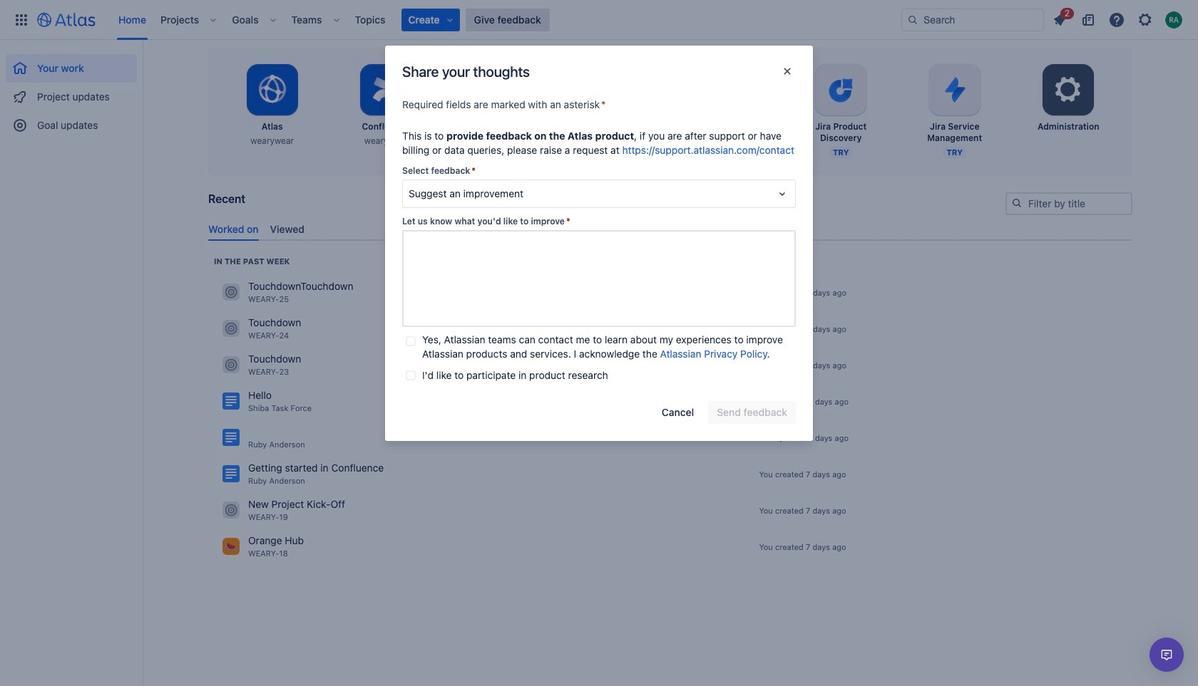 Task type: locate. For each thing, give the bounding box(es) containing it.
1 townsquare image from the top
[[223, 320, 240, 338]]

tab list
[[203, 217, 1138, 241]]

settings image
[[1051, 73, 1086, 107]]

group
[[6, 40, 137, 144]]

Search field
[[901, 8, 1044, 31]]

confluence image up confluence image
[[223, 393, 240, 410]]

townsquare image
[[223, 320, 240, 338], [223, 357, 240, 374], [223, 502, 240, 519], [223, 539, 240, 556]]

search image
[[1011, 198, 1023, 209]]

confluence image down confluence image
[[223, 466, 240, 483]]

confluence image
[[223, 393, 240, 410], [223, 466, 240, 483]]

None search field
[[901, 8, 1044, 31]]

heading
[[214, 256, 290, 267]]

1 confluence image from the top
[[223, 393, 240, 410]]

0 vertical spatial confluence image
[[223, 393, 240, 410]]

2 confluence image from the top
[[223, 466, 240, 483]]

banner
[[0, 0, 1198, 40]]

close modal image
[[779, 63, 796, 80]]

townsquare image
[[223, 284, 240, 301]]

confluence image
[[223, 430, 240, 447]]

open image
[[774, 185, 791, 203]]

None text field
[[402, 230, 796, 327]]

1 vertical spatial confluence image
[[223, 466, 240, 483]]



Task type: describe. For each thing, give the bounding box(es) containing it.
top element
[[9, 0, 901, 40]]

4 townsquare image from the top
[[223, 539, 240, 556]]

3 townsquare image from the top
[[223, 502, 240, 519]]

2 townsquare image from the top
[[223, 357, 240, 374]]

search image
[[907, 14, 919, 25]]

help image
[[1108, 11, 1125, 28]]

Filter by title field
[[1007, 194, 1131, 214]]

open intercom messenger image
[[1158, 647, 1175, 664]]



Task type: vqa. For each thing, say whether or not it's contained in the screenshot.
left LIST
no



